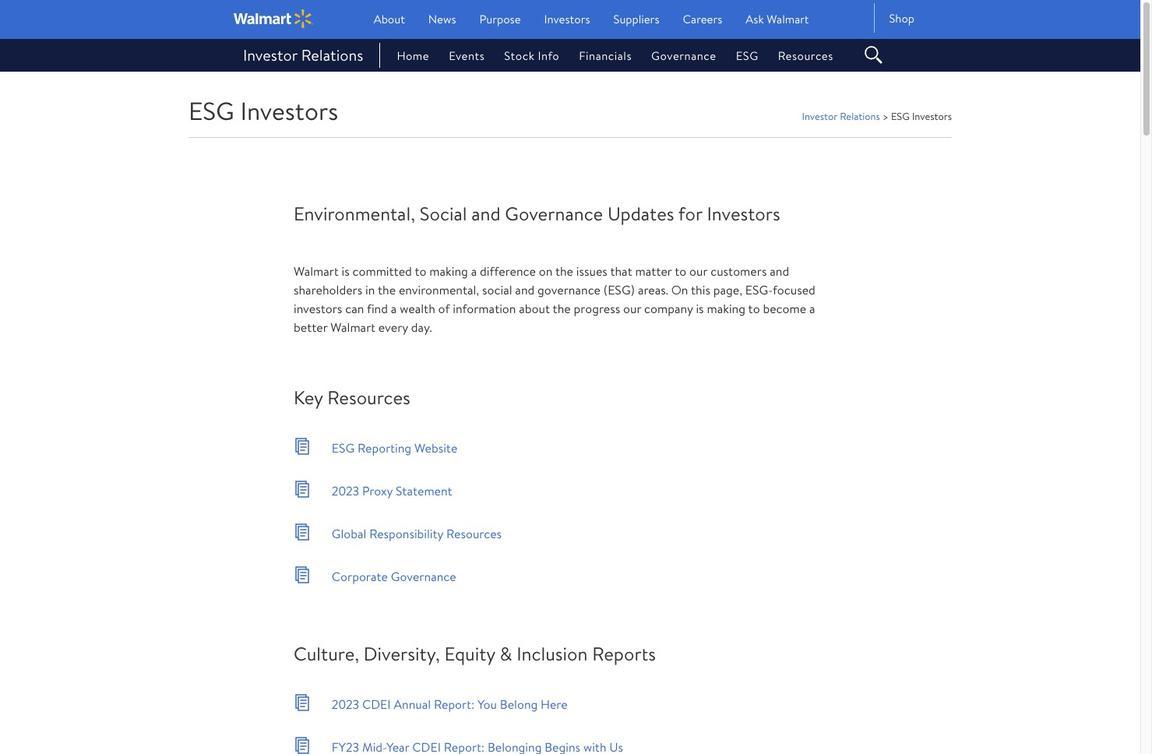 Task type: locate. For each thing, give the bounding box(es) containing it.
for
[[679, 200, 703, 227]]

menu
[[378, 47, 850, 64]]

and up focused at the right of the page
[[770, 263, 790, 280]]

resources link
[[759, 47, 834, 64]]

0 horizontal spatial and
[[472, 200, 501, 227]]

0 horizontal spatial resources
[[328, 384, 411, 411]]

inclusion
[[517, 641, 588, 667]]

2 horizontal spatial and
[[770, 263, 790, 280]]

1 vertical spatial and
[[770, 263, 790, 280]]

0 vertical spatial and
[[472, 200, 501, 227]]

the down governance
[[553, 300, 571, 317]]

2 vertical spatial and
[[516, 281, 535, 299]]

2023 proxy statement
[[332, 482, 453, 499]]

to
[[415, 263, 427, 280], [675, 263, 687, 280], [749, 300, 761, 317]]

2023 left proxy
[[332, 482, 359, 499]]

a right find on the left of page
[[391, 300, 397, 317]]

governance down careers link
[[652, 47, 717, 64]]

walmart right 'ask'
[[767, 11, 809, 27]]

investor down the walrmat logo with white text
[[243, 44, 298, 65]]

0 horizontal spatial investor
[[243, 44, 298, 65]]

and up the about on the left top of page
[[516, 281, 535, 299]]

1 horizontal spatial investor
[[803, 109, 838, 123]]

cdei
[[362, 696, 391, 713]]

0 vertical spatial relations
[[302, 44, 364, 65]]

2023 for 2023 cdei annual report: you belong here
[[332, 696, 359, 713]]

1 vertical spatial governance
[[505, 200, 603, 227]]

1 2023 from the top
[[332, 482, 359, 499]]

a down focused at the right of the page
[[810, 300, 816, 317]]

0 vertical spatial our
[[690, 263, 708, 280]]

page,
[[714, 281, 743, 299]]

to down esg-
[[749, 300, 761, 317]]

esg link
[[717, 47, 759, 64]]

2 horizontal spatial to
[[749, 300, 761, 317]]

information
[[453, 300, 516, 317]]

2023 left cdei
[[332, 696, 359, 713]]

walmart up shareholders
[[294, 263, 339, 280]]

to up on
[[675, 263, 687, 280]]

resources down statement
[[447, 525, 502, 542]]

1 horizontal spatial making
[[707, 300, 746, 317]]

a
[[471, 263, 477, 280], [391, 300, 397, 317], [810, 300, 816, 317]]

responsibility
[[370, 525, 444, 542]]

esg inside esg reporting website link
[[332, 439, 355, 456]]

our down the (esg)
[[624, 300, 642, 317]]

2 horizontal spatial governance
[[652, 47, 717, 64]]

1 horizontal spatial relations
[[840, 109, 881, 123]]

2 vertical spatial resources
[[447, 525, 502, 542]]

the
[[556, 263, 574, 280], [378, 281, 396, 299], [553, 300, 571, 317]]

1 vertical spatial our
[[624, 300, 642, 317]]

careers
[[683, 11, 723, 27]]

2 vertical spatial governance
[[391, 568, 457, 585]]

and
[[472, 200, 501, 227], [770, 263, 790, 280], [516, 281, 535, 299]]

2 2023 from the top
[[332, 696, 359, 713]]

2 horizontal spatial a
[[810, 300, 816, 317]]

investor down the resources link
[[803, 109, 838, 123]]

1 vertical spatial 2023
[[332, 696, 359, 713]]

0 vertical spatial governance
[[652, 47, 717, 64]]

menu containing home
[[378, 47, 850, 64]]

resources down ask walmart
[[779, 47, 834, 64]]

on
[[539, 263, 553, 280]]

difference
[[480, 263, 536, 280]]

walrmat logo with white text image
[[234, 9, 313, 28]]

progress
[[574, 300, 621, 317]]

esg reporting website link
[[294, 437, 458, 458]]

governance down 'global responsibility resources'
[[391, 568, 457, 585]]

walmart is committed to making a difference on the issues that matter to our customers and shareholders in the environmental, social and governance (esg) areas. on this page, esg-focused investors can find a wealth of information about the progress our company is making to become a better walmart every day.
[[294, 263, 816, 336]]

1 horizontal spatial governance
[[505, 200, 603, 227]]

investors right > on the top of page
[[913, 109, 953, 123]]

careers link
[[683, 11, 723, 27]]

about link
[[374, 11, 405, 27]]

investors down investor relations
[[240, 94, 339, 128]]

2023
[[332, 482, 359, 499], [332, 696, 359, 713]]

0 horizontal spatial relations
[[302, 44, 364, 65]]

0 horizontal spatial is
[[342, 263, 350, 280]]

our up this
[[690, 263, 708, 280]]

relations
[[302, 44, 364, 65], [840, 109, 881, 123]]

2 horizontal spatial resources
[[779, 47, 834, 64]]

resources
[[779, 47, 834, 64], [328, 384, 411, 411], [447, 525, 502, 542]]

is up shareholders
[[342, 263, 350, 280]]

governance inside esg investors banner
[[652, 47, 717, 64]]

to up 'environmental,'
[[415, 263, 427, 280]]

investor for investor relations
[[243, 44, 298, 65]]

1 vertical spatial resources
[[328, 384, 411, 411]]

1 vertical spatial relations
[[840, 109, 881, 123]]

1 vertical spatial investor
[[803, 109, 838, 123]]

1 horizontal spatial our
[[690, 263, 708, 280]]

investor relations
[[243, 44, 364, 65]]

find
[[367, 300, 388, 317]]

the right in
[[378, 281, 396, 299]]

investor relations > esg investors
[[803, 109, 953, 123]]

walmart down 'can'
[[331, 319, 376, 336]]

menu inside esg investors banner
[[378, 47, 850, 64]]

0 horizontal spatial to
[[415, 263, 427, 280]]

culture, diversity, equity & inclusion reports
[[294, 641, 656, 667]]

suppliers
[[614, 11, 660, 27]]

is down this
[[696, 300, 704, 317]]

making
[[430, 263, 468, 280], [707, 300, 746, 317]]

0 vertical spatial walmart
[[767, 11, 809, 27]]

corporate
[[332, 568, 388, 585]]

1 horizontal spatial a
[[471, 263, 477, 280]]

0 vertical spatial resources
[[779, 47, 834, 64]]

is
[[342, 263, 350, 280], [696, 300, 704, 317]]

esg investors
[[189, 94, 339, 128]]

corporate governance link
[[294, 566, 457, 586]]

esg for esg reporting website
[[332, 439, 355, 456]]

0 horizontal spatial governance
[[391, 568, 457, 585]]

news
[[429, 11, 456, 27]]

0 vertical spatial 2023
[[332, 482, 359, 499]]

relations for investor relations > esg investors
[[840, 109, 881, 123]]

making down page,
[[707, 300, 746, 317]]

investor
[[243, 44, 298, 65], [803, 109, 838, 123]]

a left difference
[[471, 263, 477, 280]]

shop
[[890, 10, 915, 26]]

esg for esg investors
[[189, 94, 234, 128]]

our
[[690, 263, 708, 280], [624, 300, 642, 317]]

resources up esg reporting website link
[[328, 384, 411, 411]]

events
[[449, 47, 485, 64]]

wealth
[[400, 300, 436, 317]]

reports
[[593, 641, 656, 667]]

purpose link
[[480, 11, 521, 27]]

investors right for
[[707, 200, 781, 227]]

0 vertical spatial making
[[430, 263, 468, 280]]

and right 'social' at the left top of page
[[472, 200, 501, 227]]

stock
[[505, 47, 535, 64]]

0 horizontal spatial our
[[624, 300, 642, 317]]

the right on
[[556, 263, 574, 280]]

governance up on
[[505, 200, 603, 227]]

stock info
[[505, 47, 560, 64]]

governance
[[652, 47, 717, 64], [505, 200, 603, 227], [391, 568, 457, 585]]

0 vertical spatial is
[[342, 263, 350, 280]]

resources inside esg investors banner
[[779, 47, 834, 64]]

1 vertical spatial is
[[696, 300, 704, 317]]

0 vertical spatial investor
[[243, 44, 298, 65]]

esg
[[736, 47, 759, 64], [189, 94, 234, 128], [892, 109, 910, 123], [332, 439, 355, 456]]

2023 cdei annual report: you belong here
[[332, 696, 568, 713]]

making up 'environmental,'
[[430, 263, 468, 280]]

>
[[883, 109, 889, 123]]

relations down the walrmat logo with white text
[[302, 44, 364, 65]]

relations left > on the top of page
[[840, 109, 881, 123]]

&
[[500, 641, 513, 667]]

esg investors banner
[[0, 0, 1141, 138]]

about
[[519, 300, 550, 317]]

of
[[439, 300, 450, 317]]

1 horizontal spatial is
[[696, 300, 704, 317]]



Task type: vqa. For each thing, say whether or not it's contained in the screenshot.
'Board' inside Board of Directors link
no



Task type: describe. For each thing, give the bounding box(es) containing it.
2023 cdei annual report: you belong here link
[[294, 694, 568, 714]]

ask
[[746, 11, 764, 27]]

events link
[[430, 47, 485, 64]]

home
[[397, 47, 430, 64]]

every
[[379, 319, 408, 336]]

annual
[[394, 696, 431, 713]]

corporate governance
[[332, 568, 457, 585]]

this
[[691, 281, 711, 299]]

website
[[415, 439, 458, 456]]

shop link
[[876, 10, 915, 26]]

report:
[[434, 696, 475, 713]]

focused
[[773, 281, 816, 299]]

stock info link
[[485, 47, 560, 64]]

social
[[420, 200, 467, 227]]

0 vertical spatial the
[[556, 263, 574, 280]]

investors
[[294, 300, 343, 317]]

that
[[611, 263, 633, 280]]

investors up info
[[545, 11, 591, 27]]

global
[[332, 525, 367, 542]]

environmental,
[[294, 200, 415, 227]]

1 horizontal spatial to
[[675, 263, 687, 280]]

updates
[[608, 200, 675, 227]]

environmental,
[[399, 281, 480, 299]]

global responsibility resources
[[332, 525, 502, 542]]

relations for investor relations
[[302, 44, 364, 65]]

social
[[483, 281, 513, 299]]

reporting
[[358, 439, 412, 456]]

you
[[478, 696, 497, 713]]

company
[[645, 300, 693, 317]]

here
[[541, 696, 568, 713]]

equity
[[445, 641, 496, 667]]

ask walmart link
[[746, 11, 809, 27]]

areas.
[[638, 281, 669, 299]]

proxy
[[362, 482, 393, 499]]

ask walmart
[[746, 11, 809, 27]]

financials
[[579, 47, 632, 64]]

investor for investor relations > esg investors
[[803, 109, 838, 123]]

2023 proxy statement link
[[294, 480, 453, 500]]

walmart inside esg investors banner
[[767, 11, 809, 27]]

0 horizontal spatial making
[[430, 263, 468, 280]]

investor relations link
[[803, 109, 881, 123]]

1 horizontal spatial resources
[[447, 525, 502, 542]]

investors link
[[545, 11, 591, 27]]

customers
[[711, 263, 767, 280]]

info
[[538, 47, 560, 64]]

1 horizontal spatial and
[[516, 281, 535, 299]]

governance
[[538, 281, 601, 299]]

belong
[[500, 696, 538, 713]]

environmental, social and governance updates for investors
[[294, 200, 781, 227]]

committed
[[353, 263, 412, 280]]

matter
[[636, 263, 672, 280]]

purpose
[[480, 11, 521, 27]]

issues
[[577, 263, 608, 280]]

become
[[764, 300, 807, 317]]

global responsibility resources link
[[294, 523, 502, 543]]

can
[[345, 300, 364, 317]]

2023 for 2023 proxy statement
[[332, 482, 359, 499]]

2 vertical spatial walmart
[[331, 319, 376, 336]]

better
[[294, 319, 328, 336]]

0 horizontal spatial a
[[391, 300, 397, 317]]

financials link
[[560, 47, 632, 64]]

diversity,
[[364, 641, 440, 667]]

culture,
[[294, 641, 359, 667]]

1 vertical spatial making
[[707, 300, 746, 317]]

key resources
[[294, 384, 411, 411]]

esg-
[[746, 281, 773, 299]]

1 vertical spatial walmart
[[294, 263, 339, 280]]

(esg)
[[604, 281, 635, 299]]

statement
[[396, 482, 453, 499]]

2 vertical spatial the
[[553, 300, 571, 317]]

about
[[374, 11, 405, 27]]

key
[[294, 384, 323, 411]]

governance link
[[632, 47, 717, 64]]

governance inside corporate governance link
[[391, 568, 457, 585]]

1 vertical spatial the
[[378, 281, 396, 299]]

day.
[[411, 319, 432, 336]]

home link
[[378, 47, 430, 64]]

suppliers link
[[614, 11, 660, 27]]

shareholders
[[294, 281, 363, 299]]

on
[[672, 281, 689, 299]]

news link
[[429, 11, 456, 27]]

esg reporting website
[[332, 439, 458, 456]]

click to open search image
[[862, 47, 885, 59]]

esg for esg
[[736, 47, 759, 64]]



